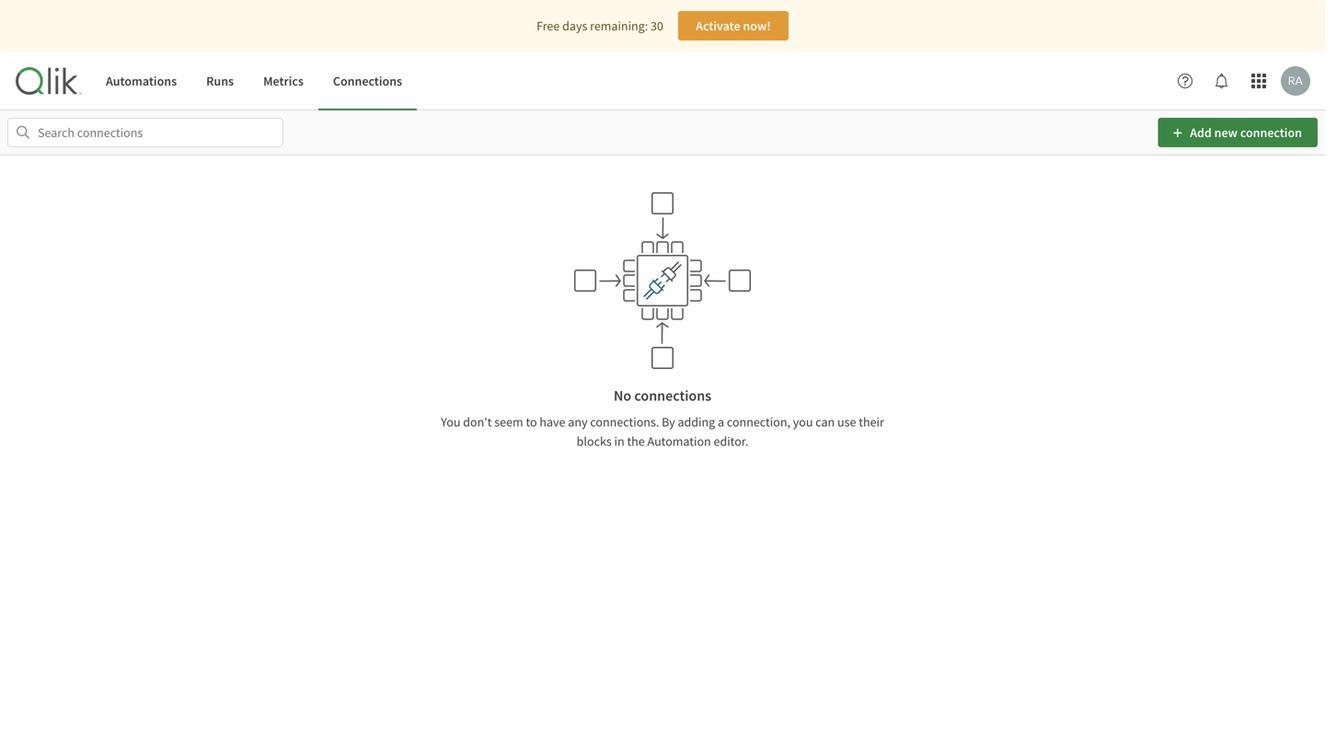 Task type: locate. For each thing, give the bounding box(es) containing it.
no connections you don't seem to have any connections. by adding a connection, you can use their blocks in the automation editor.
[[441, 387, 884, 450]]

tab list
[[91, 52, 417, 110]]

have
[[540, 414, 566, 430]]

their
[[859, 414, 884, 430]]

don't
[[463, 414, 492, 430]]

activate
[[696, 17, 741, 34]]

free days remaining: 30
[[537, 17, 664, 34]]

plus image
[[1174, 127, 1182, 139]]

to
[[526, 414, 537, 430]]

remaining:
[[590, 17, 648, 34]]

editor.
[[714, 433, 749, 450]]

activate now! link
[[678, 11, 789, 40]]

in
[[614, 433, 625, 450]]

automation
[[647, 433, 711, 450]]

now!
[[743, 17, 771, 34]]

days
[[562, 17, 588, 34]]

no
[[614, 387, 632, 405]]

you
[[441, 414, 461, 430]]

metrics button
[[249, 52, 318, 110]]

can
[[816, 414, 835, 430]]

adding
[[678, 414, 715, 430]]

add new connection
[[1188, 124, 1302, 141]]

any
[[568, 414, 588, 430]]

runs
[[206, 72, 234, 89]]

add
[[1190, 124, 1212, 141]]

automations button
[[91, 52, 192, 110]]

runs button
[[192, 52, 249, 110]]

connections
[[333, 72, 402, 89]]

metrics
[[263, 72, 304, 89]]

the
[[627, 433, 645, 450]]

tab list containing automations
[[91, 52, 417, 110]]



Task type: vqa. For each thing, say whether or not it's contained in the screenshot.
use
yes



Task type: describe. For each thing, give the bounding box(es) containing it.
automations
[[106, 72, 177, 89]]

add new connection button
[[1158, 118, 1318, 147]]

new
[[1215, 124, 1238, 141]]

seem
[[495, 414, 523, 430]]

activate now!
[[696, 17, 771, 34]]

connection
[[1240, 124, 1302, 141]]

Search connections search field
[[7, 118, 283, 147]]

use
[[838, 414, 856, 430]]

30
[[651, 17, 664, 34]]

connections.
[[590, 414, 659, 430]]

blocks
[[577, 433, 612, 450]]

by
[[662, 414, 675, 430]]

a
[[718, 414, 724, 430]]

ruby anderson image
[[1281, 66, 1311, 96]]

connection,
[[727, 414, 791, 430]]

free
[[537, 17, 560, 34]]

connections
[[634, 387, 711, 405]]

connections button
[[318, 52, 417, 110]]

you
[[793, 414, 813, 430]]



